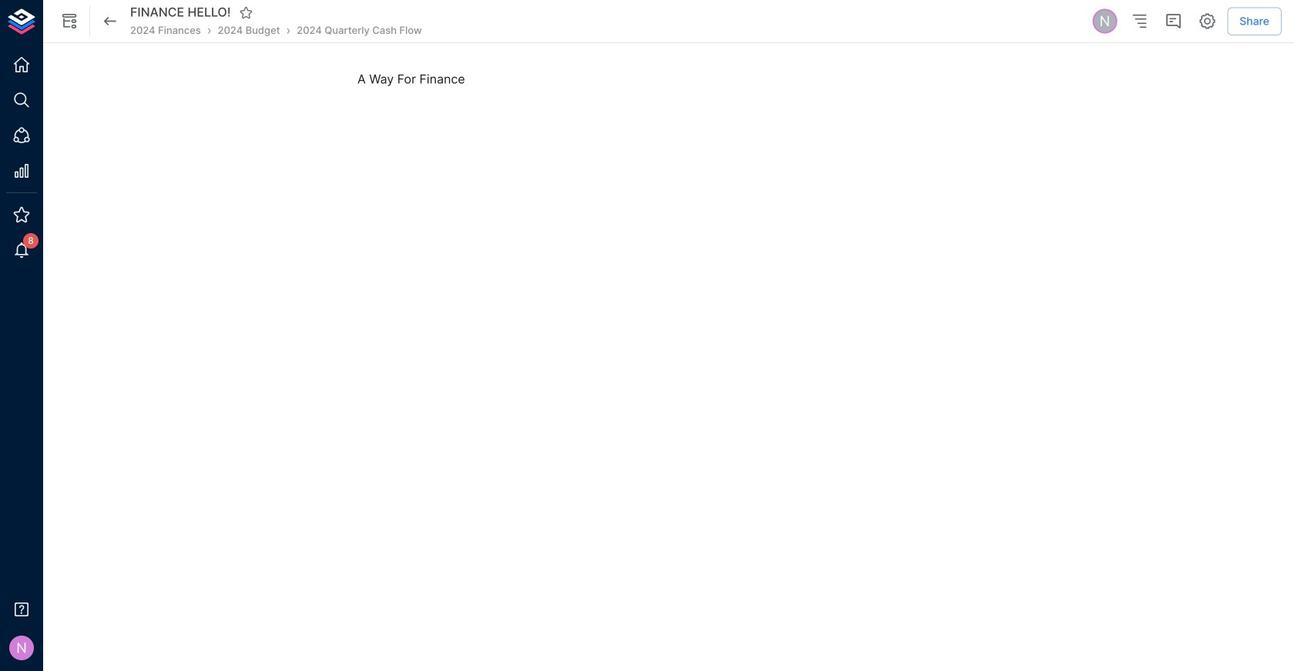 Task type: describe. For each thing, give the bounding box(es) containing it.
settings image
[[1198, 12, 1216, 30]]

show wiki image
[[60, 12, 79, 30]]



Task type: vqa. For each thing, say whether or not it's contained in the screenshot.
Table of Contents image
yes



Task type: locate. For each thing, give the bounding box(es) containing it.
favorite image
[[239, 6, 253, 19]]

go back image
[[101, 12, 119, 30]]

comments image
[[1164, 12, 1183, 30]]

table of contents image
[[1130, 12, 1149, 30]]



